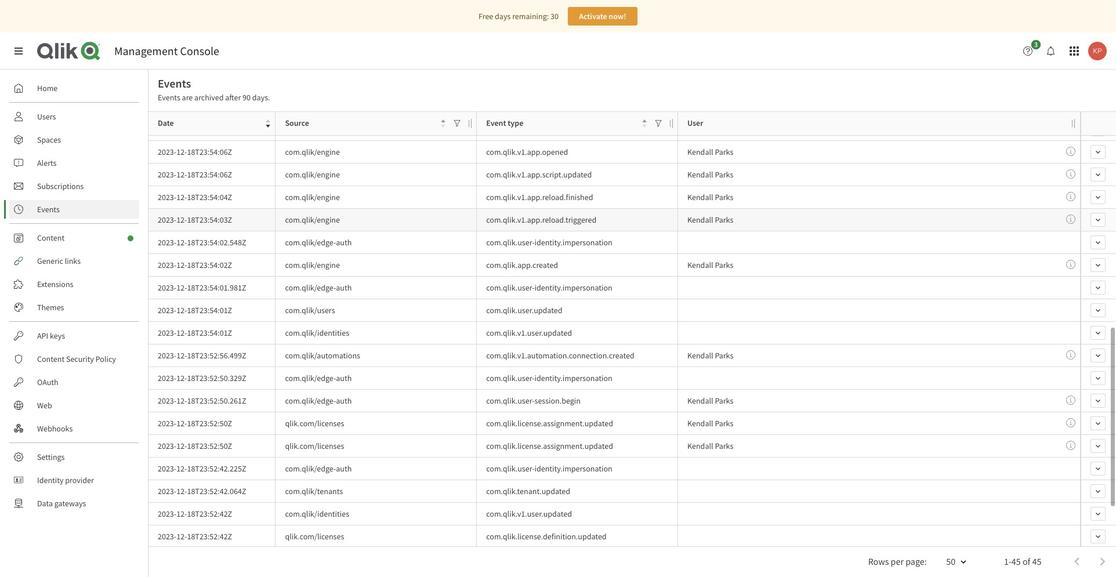 Task type: vqa. For each thing, say whether or not it's contained in the screenshot.


Task type: describe. For each thing, give the bounding box(es) containing it.
14 2023- from the top
[[158, 396, 177, 406]]

days.
[[252, 92, 270, 103]]

2023-12-18t23:54:03z
[[158, 215, 232, 225]]

11 2023- from the top
[[158, 328, 177, 338]]

2023-12-18t23:52:50.329z
[[158, 373, 246, 384]]

com.qlik.license.definition.updated
[[487, 532, 607, 542]]

3 kendall from the top
[[688, 147, 714, 157]]

alerts
[[37, 158, 57, 168]]

4 parks from the top
[[715, 169, 734, 180]]

16 2023- from the top
[[158, 441, 177, 452]]

18t23:54:02.548z
[[187, 237, 246, 248]]

com.qlik.v1.automation.connection.created
[[487, 351, 635, 361]]

10 12- from the top
[[177, 305, 187, 316]]

events for events events are archived after 90 days.
[[158, 76, 191, 91]]

event type
[[487, 118, 524, 128]]

2023-12-18t23:54:04z
[[158, 192, 232, 203]]

of
[[1023, 556, 1031, 567]]

data
[[37, 499, 53, 509]]

auth for 2023-12-18t23:52:50.329z
[[336, 373, 352, 384]]

themes
[[37, 302, 64, 313]]

18t23:54:12z
[[187, 102, 232, 112]]

are
[[182, 92, 193, 103]]

web link
[[9, 396, 139, 415]]

com.qlik.v1.user.updated for 18t23:52:42z
[[487, 509, 572, 520]]

users
[[37, 111, 56, 122]]

30
[[551, 11, 559, 21]]

page:
[[906, 556, 927, 567]]

10 2023- from the top
[[158, 305, 177, 316]]

2 2023- from the top
[[158, 124, 177, 135]]

18t23:54:02z
[[187, 260, 232, 270]]

3 com.qlik/engine from the top
[[285, 147, 340, 157]]

3 parks from the top
[[715, 147, 734, 157]]

remaining:
[[513, 11, 549, 21]]

com.qlik/identities for 18t23:52:42z
[[285, 509, 349, 520]]

content for content security policy
[[37, 354, 65, 365]]

3 12- from the top
[[177, 147, 187, 157]]

com.qlik.v1.app.reload.finished for 18t23:54:12z
[[487, 102, 593, 112]]

7 kendall from the top
[[688, 260, 714, 270]]

5 2023- from the top
[[158, 192, 177, 203]]

4 kendall from the top
[[688, 169, 714, 180]]

2 com.qlik/engine from the top
[[285, 124, 340, 135]]

11 kendall parks from the top
[[688, 441, 734, 452]]

2023-12-18t23:54:02.548z
[[158, 237, 246, 248]]

5 parks from the top
[[715, 192, 734, 203]]

home link
[[9, 79, 139, 98]]

content link
[[9, 229, 139, 247]]

1 qlik.com/licenses from the top
[[285, 419, 344, 429]]

20 2023- from the top
[[158, 532, 177, 542]]

com.qlik.user-session.begin
[[487, 396, 581, 406]]

com.qlik.user-identity.impersonation for 18t23:52:50.329z
[[487, 373, 613, 384]]

1-
[[1005, 556, 1012, 567]]

com.qlik/automations
[[285, 351, 360, 361]]

com.qlik.user- for 2023-12-18t23:54:02.548z
[[487, 237, 535, 248]]

8 parks from the top
[[715, 351, 734, 361]]

1 kendall from the top
[[688, 102, 714, 112]]

1 kendall parks from the top
[[688, 102, 734, 112]]

5 kendall parks from the top
[[688, 192, 734, 203]]

alerts link
[[9, 154, 139, 172]]

com.qlik/edge-auth for 18t23:52:42.225z
[[285, 464, 352, 474]]

events link
[[9, 200, 139, 219]]

close sidebar menu image
[[14, 46, 23, 56]]

19 12- from the top
[[177, 509, 187, 520]]

4 12- from the top
[[177, 169, 187, 180]]

18t23:54:04z
[[187, 192, 232, 203]]

1 com.qlik.license.assignment.updated from the top
[[487, 419, 614, 429]]

activate now! link
[[568, 7, 638, 26]]

18t23:52:50.329z
[[187, 373, 246, 384]]

spaces
[[37, 135, 61, 145]]

16 12- from the top
[[177, 441, 187, 452]]

9 kendall from the top
[[688, 396, 714, 406]]

13 12- from the top
[[177, 373, 187, 384]]

9 kendall parks from the top
[[688, 396, 734, 406]]

com.qlik.user- for 2023-12-18t23:54:01.981z
[[487, 283, 535, 293]]

12 2023- from the top
[[158, 351, 177, 361]]

1 2023- from the top
[[158, 102, 177, 112]]

management console element
[[114, 44, 219, 58]]

policy
[[96, 354, 116, 365]]

7 com.qlik/engine from the top
[[285, 260, 340, 270]]

management
[[114, 44, 178, 58]]

18 12- from the top
[[177, 486, 187, 497]]

8 kendall parks from the top
[[688, 351, 734, 361]]

api keys link
[[9, 327, 139, 345]]

18t23:54:01z for com.qlik/identities
[[187, 328, 232, 338]]

2 12- from the top
[[177, 124, 187, 135]]

5 kendall from the top
[[688, 192, 714, 203]]

content security policy link
[[9, 350, 139, 369]]

identity
[[37, 475, 64, 486]]

18t23:54:03z
[[187, 215, 232, 225]]

10 kendall from the top
[[688, 419, 714, 429]]

activate now!
[[579, 11, 627, 21]]

18t23:54:06z for com.qlik.v1.app.opened
[[187, 147, 232, 157]]

12 12- from the top
[[177, 351, 187, 361]]

session.begin
[[535, 396, 581, 406]]

1 18t23:52:50z from the top
[[187, 419, 232, 429]]

free days remaining: 30
[[479, 11, 559, 21]]

17 2023- from the top
[[158, 464, 177, 474]]

2023-12-18t23:54:12z
[[158, 102, 232, 112]]

data gateways link
[[9, 495, 139, 513]]

com.qlik/edge-auth for 18t23:54:02.548z
[[285, 237, 352, 248]]

1 12- from the top
[[177, 102, 187, 112]]

1 2023-12-18t23:52:50z from the top
[[158, 419, 232, 429]]

11 12- from the top
[[177, 328, 187, 338]]

6 2023- from the top
[[158, 215, 177, 225]]

19 2023- from the top
[[158, 509, 177, 520]]

1 vertical spatial events
[[158, 92, 180, 103]]

com.qlik.user-identity.impersonation for 18t23:54:02.548z
[[487, 237, 613, 248]]

9 2023- from the top
[[158, 283, 177, 293]]

50
[[947, 556, 956, 567]]

6 12- from the top
[[177, 215, 187, 225]]

2023-12-18t23:54:06z for com.qlik.v1.app.opened
[[158, 147, 232, 157]]

3 kendall parks from the top
[[688, 147, 734, 157]]

spaces link
[[9, 131, 139, 149]]

15 12- from the top
[[177, 419, 187, 429]]

com.qlik.user- for 2023-12-18t23:52:50.329z
[[487, 373, 535, 384]]

com.qlik.user-identity.impersonation for 18t23:54:01.981z
[[487, 283, 613, 293]]

2 2023-12-18t23:52:50z from the top
[[158, 441, 232, 452]]

9 parks from the top
[[715, 396, 734, 406]]

18t23:52:50.261z
[[187, 396, 246, 406]]

com.qlik/tenants
[[285, 486, 343, 497]]

18 2023- from the top
[[158, 486, 177, 497]]

18t23:52:42z for com.qlik/identities
[[187, 509, 232, 520]]

subscriptions
[[37, 181, 84, 192]]

6 kendall parks from the top
[[688, 215, 734, 225]]

provider
[[65, 475, 94, 486]]

after
[[225, 92, 241, 103]]

2 kendall from the top
[[688, 124, 714, 135]]

2023-12-18t23:52:42.064z
[[158, 486, 246, 497]]

4 2023- from the top
[[158, 169, 177, 180]]

18t23:52:56.499z
[[187, 351, 246, 361]]

generic links
[[37, 256, 81, 266]]

keys
[[50, 331, 65, 341]]

com.qlik.v1.app.reload.finished for 18t23:54:04z
[[487, 192, 593, 203]]

now!
[[609, 11, 627, 21]]

identity provider link
[[9, 471, 139, 490]]

18t23:52:42.064z
[[187, 486, 246, 497]]

source
[[285, 118, 309, 128]]

com.qlik.user.updated
[[487, 305, 563, 316]]

kendall parks image
[[1089, 42, 1108, 60]]

2023-12-18t23:54:02z
[[158, 260, 232, 270]]

20 12- from the top
[[177, 532, 187, 542]]

2023-12-18t23:54:06z for com.qlik.v1.app.reload.triggered
[[158, 124, 232, 135]]

auth for 2023-12-18t23:54:01.981z
[[336, 283, 352, 293]]

7 12- from the top
[[177, 237, 187, 248]]

2 kendall parks from the top
[[688, 124, 734, 135]]

8 12- from the top
[[177, 260, 187, 270]]

identity provider
[[37, 475, 94, 486]]

10 kendall parks from the top
[[688, 419, 734, 429]]

18t23:54:01.981z
[[187, 283, 246, 293]]

identity.impersonation for 2023-12-18t23:52:42.225z
[[535, 464, 613, 474]]

archived
[[195, 92, 224, 103]]

com.qlik/edge-auth for 18t23:54:01.981z
[[285, 283, 352, 293]]

8 2023- from the top
[[158, 260, 177, 270]]

com.qlik/edge-auth for 18t23:52:50.261z
[[285, 396, 352, 406]]

90
[[243, 92, 251, 103]]

2 qlik.com/licenses from the top
[[285, 441, 344, 452]]

com.qlik.app.created
[[487, 260, 558, 270]]



Task type: locate. For each thing, give the bounding box(es) containing it.
1 2023-12-18t23:54:06z from the top
[[158, 124, 232, 135]]

kendall parks
[[688, 102, 734, 112], [688, 124, 734, 135], [688, 147, 734, 157], [688, 169, 734, 180], [688, 192, 734, 203], [688, 215, 734, 225], [688, 260, 734, 270], [688, 351, 734, 361], [688, 396, 734, 406], [688, 419, 734, 429], [688, 441, 734, 452]]

com.qlik.user-
[[487, 237, 535, 248], [487, 283, 535, 293], [487, 373, 535, 384], [487, 396, 535, 406], [487, 464, 535, 474]]

2023-12-18t23:54:06z down 2023-12-18t23:54:12z
[[158, 124, 232, 135]]

3 qlik.com/licenses from the top
[[285, 532, 344, 542]]

new connector image
[[128, 236, 134, 241]]

11 parks from the top
[[715, 441, 734, 452]]

1 auth from the top
[[336, 237, 352, 248]]

3 com.qlik/edge-auth from the top
[[285, 373, 352, 384]]

2023-12-18t23:52:50z down 2023-12-18t23:52:50.261z
[[158, 419, 232, 429]]

generic
[[37, 256, 63, 266]]

0 vertical spatial com.qlik.v1.app.reload.finished
[[487, 102, 593, 112]]

oauth link
[[9, 373, 139, 392]]

1 2023-12-18t23:52:42z from the top
[[158, 509, 232, 520]]

links
[[65, 256, 81, 266]]

2023-12-18t23:52:42.225z
[[158, 464, 246, 474]]

webhooks
[[37, 424, 73, 434]]

user
[[688, 118, 704, 128]]

9 12- from the top
[[177, 283, 187, 293]]

content security policy
[[37, 354, 116, 365]]

rows
[[869, 556, 890, 567]]

com.qlik.v1.app.reload.triggered down com.qlik.v1.app.script.updated
[[487, 215, 597, 225]]

1 com.qlik.v1.user.updated from the top
[[487, 328, 572, 338]]

users link
[[9, 107, 139, 126]]

date
[[158, 118, 174, 128]]

1 com.qlik.v1.app.reload.finished from the top
[[487, 102, 593, 112]]

com.qlik.v1.app.reload.finished up type
[[487, 102, 593, 112]]

date button
[[158, 116, 271, 132]]

identity.impersonation for 2023-12-18t23:52:50.329z
[[535, 373, 613, 384]]

security
[[66, 354, 94, 365]]

com.qlik/identities
[[285, 328, 349, 338], [285, 509, 349, 520]]

2023-12-18t23:54:01z for com.qlik/identities
[[158, 328, 232, 338]]

navigation pane element
[[0, 74, 148, 518]]

14 12- from the top
[[177, 396, 187, 406]]

4 kendall parks from the top
[[688, 169, 734, 180]]

com.qlik.user- for 2023-12-18t23:52:42.225z
[[487, 464, 535, 474]]

2 18t23:54:01z from the top
[[187, 328, 232, 338]]

17 12- from the top
[[177, 464, 187, 474]]

1 vertical spatial 2023-12-18t23:54:06z
[[158, 147, 232, 157]]

0 vertical spatial com.qlik.v1.user.updated
[[487, 328, 572, 338]]

parks
[[715, 102, 734, 112], [715, 124, 734, 135], [715, 147, 734, 157], [715, 169, 734, 180], [715, 192, 734, 203], [715, 215, 734, 225], [715, 260, 734, 270], [715, 351, 734, 361], [715, 396, 734, 406], [715, 419, 734, 429], [715, 441, 734, 452]]

18t23:54:06z for com.qlik.v1.app.reload.triggered
[[187, 124, 232, 135]]

1 com.qlik/engine from the top
[[285, 102, 340, 112]]

18t23:52:42z
[[187, 509, 232, 520], [187, 532, 232, 542]]

auth for 2023-12-18t23:52:50.261z
[[336, 396, 352, 406]]

0 vertical spatial 2023-12-18t23:52:42z
[[158, 509, 232, 520]]

18t23:52:42.225z
[[187, 464, 246, 474]]

1 45 from the left
[[1012, 556, 1021, 567]]

1 vertical spatial qlik.com/licenses
[[285, 441, 344, 452]]

0 horizontal spatial 45
[[1012, 556, 1021, 567]]

3
[[1035, 40, 1038, 49]]

18t23:52:50z up 18t23:52:42.225z
[[187, 441, 232, 452]]

identity.impersonation up com.qlik.app.created
[[535, 237, 613, 248]]

events left are
[[158, 92, 180, 103]]

2 identity.impersonation from the top
[[535, 283, 613, 293]]

6 com.qlik/engine from the top
[[285, 215, 340, 225]]

type
[[508, 118, 524, 128]]

2 content from the top
[[37, 354, 65, 365]]

generic links link
[[9, 252, 139, 270]]

events up are
[[158, 76, 191, 91]]

auth
[[336, 237, 352, 248], [336, 283, 352, 293], [336, 373, 352, 384], [336, 396, 352, 406], [336, 464, 352, 474]]

18t23:54:06z down date button
[[187, 147, 232, 157]]

com.qlik.license.assignment.updated
[[487, 419, 614, 429], [487, 441, 614, 452]]

5 com.qlik/edge- from the top
[[285, 464, 336, 474]]

com.qlik.v1.app.reload.triggered for 18t23:54:03z
[[487, 215, 597, 225]]

days
[[495, 11, 511, 21]]

themes link
[[9, 298, 139, 317]]

5 12- from the top
[[177, 192, 187, 203]]

1 vertical spatial 18t23:52:42z
[[187, 532, 232, 542]]

18t23:52:50z down 18t23:52:50.261z
[[187, 419, 232, 429]]

2 18t23:52:50z from the top
[[187, 441, 232, 452]]

com.qlik.user-identity.impersonation up com.qlik.app.created
[[487, 237, 613, 248]]

com.qlik.v1.app.reload.finished down com.qlik.v1.app.script.updated
[[487, 192, 593, 203]]

com.qlik.v1.user.updated down com.qlik.user.updated
[[487, 328, 572, 338]]

com.qlik/identities up com.qlik/automations
[[285, 328, 349, 338]]

0 vertical spatial com.qlik.license.assignment.updated
[[487, 419, 614, 429]]

1 vertical spatial com.qlik.v1.user.updated
[[487, 509, 572, 520]]

4 com.qlik/engine from the top
[[285, 169, 340, 180]]

5 com.qlik.user- from the top
[[487, 464, 535, 474]]

2 parks from the top
[[715, 124, 734, 135]]

2 45 from the left
[[1033, 556, 1042, 567]]

2023-12-18t23:54:01z for com.qlik/users
[[158, 305, 232, 316]]

7 kendall parks from the top
[[688, 260, 734, 270]]

events for events
[[37, 204, 60, 215]]

kendall
[[688, 102, 714, 112], [688, 124, 714, 135], [688, 147, 714, 157], [688, 169, 714, 180], [688, 192, 714, 203], [688, 215, 714, 225], [688, 260, 714, 270], [688, 351, 714, 361], [688, 396, 714, 406], [688, 419, 714, 429], [688, 441, 714, 452]]

0 vertical spatial 18t23:54:01z
[[187, 305, 232, 316]]

com.qlik.tenant.updated
[[487, 486, 571, 497]]

1 vertical spatial 2023-12-18t23:54:01z
[[158, 328, 232, 338]]

2023-12-18t23:52:50z
[[158, 419, 232, 429], [158, 441, 232, 452]]

com.qlik.v1.app.opened
[[487, 147, 568, 157]]

8 kendall from the top
[[688, 351, 714, 361]]

1 18t23:52:42z from the top
[[187, 509, 232, 520]]

2023-12-18t23:54:06z up 2023-12-18t23:54:04z at left
[[158, 169, 232, 180]]

1 vertical spatial 18t23:54:01z
[[187, 328, 232, 338]]

free
[[479, 11, 494, 21]]

1 18t23:54:01z from the top
[[187, 305, 232, 316]]

4 identity.impersonation from the top
[[535, 464, 613, 474]]

2023-12-18t23:52:50z up 2023-12-18t23:52:42.225z
[[158, 441, 232, 452]]

2 vertical spatial qlik.com/licenses
[[285, 532, 344, 542]]

subscriptions link
[[9, 177, 139, 196]]

2 com.qlik.v1.user.updated from the top
[[487, 509, 572, 520]]

2023-12-18t23:52:50.261z
[[158, 396, 246, 406]]

18t23:54:06z down 18t23:54:12z
[[187, 124, 232, 135]]

4 com.qlik/edge-auth from the top
[[285, 396, 352, 406]]

4 com.qlik.user-identity.impersonation from the top
[[487, 464, 613, 474]]

com.qlik/edge- for 2023-12-18t23:52:50.261z
[[285, 396, 336, 406]]

1 content from the top
[[37, 233, 65, 243]]

com.qlik/edge- for 2023-12-18t23:52:42.225z
[[285, 464, 336, 474]]

11 kendall from the top
[[688, 441, 714, 452]]

per
[[891, 556, 904, 567]]

2023-12-18t23:54:01z up 2023-12-18t23:52:56.499z
[[158, 328, 232, 338]]

events inside the navigation pane element
[[37, 204, 60, 215]]

45 left "of" on the right bottom of the page
[[1012, 556, 1021, 567]]

web
[[37, 401, 52, 411]]

18t23:52:42z for qlik.com/licenses
[[187, 532, 232, 542]]

content for content
[[37, 233, 65, 243]]

2023-12-18t23:52:42z for qlik.com/licenses
[[158, 532, 232, 542]]

4 com.qlik/edge- from the top
[[285, 396, 336, 406]]

2023-12-18t23:52:42z
[[158, 509, 232, 520], [158, 532, 232, 542]]

1 vertical spatial 2023-12-18t23:52:42z
[[158, 532, 232, 542]]

com.qlik/identities down com.qlik/tenants
[[285, 509, 349, 520]]

1-45 of 45
[[1005, 556, 1042, 567]]

0 vertical spatial content
[[37, 233, 65, 243]]

com.qlik/edge- for 2023-12-18t23:54:02.548z
[[285, 237, 336, 248]]

1 vertical spatial com.qlik.v1.app.reload.triggered
[[487, 215, 597, 225]]

1 vertical spatial com.qlik/identities
[[285, 509, 349, 520]]

1 2023-12-18t23:54:01z from the top
[[158, 305, 232, 316]]

45
[[1012, 556, 1021, 567], [1033, 556, 1042, 567]]

2 com.qlik.license.assignment.updated from the top
[[487, 441, 614, 452]]

home
[[37, 83, 58, 93]]

settings
[[37, 452, 65, 463]]

7 parks from the top
[[715, 260, 734, 270]]

6 parks from the top
[[715, 215, 734, 225]]

2023-
[[158, 102, 177, 112], [158, 124, 177, 135], [158, 147, 177, 157], [158, 169, 177, 180], [158, 192, 177, 203], [158, 215, 177, 225], [158, 237, 177, 248], [158, 260, 177, 270], [158, 283, 177, 293], [158, 305, 177, 316], [158, 328, 177, 338], [158, 351, 177, 361], [158, 373, 177, 384], [158, 396, 177, 406], [158, 419, 177, 429], [158, 441, 177, 452], [158, 464, 177, 474], [158, 486, 177, 497], [158, 509, 177, 520], [158, 532, 177, 542]]

com.qlik.v1.app.reload.triggered for 18t23:54:06z
[[487, 124, 597, 135]]

5 com.qlik/engine from the top
[[285, 192, 340, 203]]

5 com.qlik/edge-auth from the top
[[285, 464, 352, 474]]

events down subscriptions
[[37, 204, 60, 215]]

45 right "of" on the right bottom of the page
[[1033, 556, 1042, 567]]

18t23:54:01z up 18t23:52:56.499z
[[187, 328, 232, 338]]

13 2023- from the top
[[158, 373, 177, 384]]

extensions
[[37, 279, 73, 290]]

com.qlik.user-identity.impersonation up session.begin
[[487, 373, 613, 384]]

1 horizontal spatial 45
[[1033, 556, 1042, 567]]

com.qlik/edge-
[[285, 237, 336, 248], [285, 283, 336, 293], [285, 373, 336, 384], [285, 396, 336, 406], [285, 464, 336, 474]]

3 auth from the top
[[336, 373, 352, 384]]

3 2023- from the top
[[158, 147, 177, 157]]

api keys
[[37, 331, 65, 341]]

0 vertical spatial 18t23:54:06z
[[187, 124, 232, 135]]

2 18t23:52:42z from the top
[[187, 532, 232, 542]]

18t23:54:06z for com.qlik.v1.app.script.updated
[[187, 169, 232, 180]]

15 2023- from the top
[[158, 419, 177, 429]]

1 vertical spatial 18t23:52:50z
[[187, 441, 232, 452]]

18t23:54:06z up 18t23:54:04z
[[187, 169, 232, 180]]

0 vertical spatial 18t23:52:50z
[[187, 419, 232, 429]]

com.qlik/edge-auth for 18t23:52:50.329z
[[285, 373, 352, 384]]

gateways
[[54, 499, 86, 509]]

webhooks link
[[9, 420, 139, 438]]

com.qlik.user- for 2023-12-18t23:52:50.261z
[[487, 396, 535, 406]]

console
[[180, 44, 219, 58]]

com.qlik.v1.app.reload.triggered up com.qlik.v1.app.opened
[[487, 124, 597, 135]]

0 vertical spatial 2023-12-18t23:54:01z
[[158, 305, 232, 316]]

com.qlik/users
[[285, 305, 335, 316]]

0 vertical spatial qlik.com/licenses
[[285, 419, 344, 429]]

2 vertical spatial 2023-12-18t23:54:06z
[[158, 169, 232, 180]]

auth for 2023-12-18t23:54:02.548z
[[336, 237, 352, 248]]

content up generic
[[37, 233, 65, 243]]

2023-12-18t23:54:06z
[[158, 124, 232, 135], [158, 147, 232, 157], [158, 169, 232, 180]]

rows per page:
[[869, 556, 927, 567]]

18t23:54:01z for com.qlik/users
[[187, 305, 232, 316]]

3 com.qlik.user- from the top
[[487, 373, 535, 384]]

identity.impersonation
[[535, 237, 613, 248], [535, 283, 613, 293], [535, 373, 613, 384], [535, 464, 613, 474]]

activate
[[579, 11, 607, 21]]

management console
[[114, 44, 219, 58]]

identity.impersonation up com.qlik.tenant.updated in the bottom of the page
[[535, 464, 613, 474]]

3 button
[[1019, 40, 1045, 60]]

2023-12-18t23:54:06z for com.qlik.v1.app.script.updated
[[158, 169, 232, 180]]

com.qlik.user-identity.impersonation up com.qlik.user.updated
[[487, 283, 613, 293]]

2023-12-18t23:54:01z
[[158, 305, 232, 316], [158, 328, 232, 338]]

2023-12-18t23:52:42z for com.qlik/identities
[[158, 509, 232, 520]]

2 com.qlik/identities from the top
[[285, 509, 349, 520]]

2 2023-12-18t23:54:06z from the top
[[158, 147, 232, 157]]

auth for 2023-12-18t23:52:42.225z
[[336, 464, 352, 474]]

com.qlik.user-identity.impersonation
[[487, 237, 613, 248], [487, 283, 613, 293], [487, 373, 613, 384], [487, 464, 613, 474]]

18t23:52:50z
[[187, 419, 232, 429], [187, 441, 232, 452]]

extensions link
[[9, 275, 139, 294]]

com.qlik.v1.user.updated down com.qlik.tenant.updated in the bottom of the page
[[487, 509, 572, 520]]

event
[[487, 118, 506, 128]]

0 vertical spatial 2023-12-18t23:52:50z
[[158, 419, 232, 429]]

1 vertical spatial content
[[37, 354, 65, 365]]

2023-12-18t23:54:01z down the 2023-12-18t23:54:01.981z at the left
[[158, 305, 232, 316]]

com.qlik.user-identity.impersonation for 18t23:52:42.225z
[[487, 464, 613, 474]]

3 identity.impersonation from the top
[[535, 373, 613, 384]]

2 vertical spatial events
[[37, 204, 60, 215]]

identity.impersonation up com.qlik.user.updated
[[535, 283, 613, 293]]

1 vertical spatial 2023-12-18t23:52:50z
[[158, 441, 232, 452]]

source button
[[285, 116, 446, 132]]

1 com.qlik.v1.app.reload.triggered from the top
[[487, 124, 597, 135]]

0 vertical spatial 2023-12-18t23:54:06z
[[158, 124, 232, 135]]

identity.impersonation for 2023-12-18t23:54:02.548z
[[535, 237, 613, 248]]

3 com.qlik/edge- from the top
[[285, 373, 336, 384]]

1 parks from the top
[[715, 102, 734, 112]]

1 vertical spatial com.qlik.license.assignment.updated
[[487, 441, 614, 452]]

1 com.qlik/edge- from the top
[[285, 237, 336, 248]]

identity.impersonation for 2023-12-18t23:54:01.981z
[[535, 283, 613, 293]]

com.qlik/identities for 18t23:54:01z
[[285, 328, 349, 338]]

7 2023- from the top
[[158, 237, 177, 248]]

1 vertical spatial 18t23:54:06z
[[187, 147, 232, 157]]

1 com.qlik.user-identity.impersonation from the top
[[487, 237, 613, 248]]

com.qlik/edge- for 2023-12-18t23:52:50.329z
[[285, 373, 336, 384]]

api
[[37, 331, 48, 341]]

0 vertical spatial com.qlik/identities
[[285, 328, 349, 338]]

settings link
[[9, 448, 139, 467]]

0 vertical spatial 18t23:52:42z
[[187, 509, 232, 520]]

2 vertical spatial 18t23:54:06z
[[187, 169, 232, 180]]

com.qlik/edge- for 2023-12-18t23:54:01.981z
[[285, 283, 336, 293]]

content down api keys
[[37, 354, 65, 365]]

com.qlik.v1.app.reload.finished
[[487, 102, 593, 112], [487, 192, 593, 203]]

6 kendall from the top
[[688, 215, 714, 225]]

50 button
[[933, 552, 975, 573]]

5 auth from the top
[[336, 464, 352, 474]]

2 auth from the top
[[336, 283, 352, 293]]

18t23:54:01z down 18t23:54:01.981z
[[187, 305, 232, 316]]

2023-12-18t23:52:56.499z
[[158, 351, 246, 361]]

0 vertical spatial events
[[158, 76, 191, 91]]

0 vertical spatial com.qlik.v1.app.reload.triggered
[[487, 124, 597, 135]]

2023-12-18t23:54:06z down date button
[[158, 147, 232, 157]]

1 com.qlik/edge-auth from the top
[[285, 237, 352, 248]]

com.qlik.v1.app.script.updated
[[487, 169, 592, 180]]

1 vertical spatial com.qlik.v1.app.reload.finished
[[487, 192, 593, 203]]

com.qlik.user-identity.impersonation up com.qlik.tenant.updated in the bottom of the page
[[487, 464, 613, 474]]

2 com.qlik.user- from the top
[[487, 283, 535, 293]]

com.qlik.v1.user.updated for 18t23:54:01z
[[487, 328, 572, 338]]

4 auth from the top
[[336, 396, 352, 406]]

event type button
[[487, 116, 647, 132]]

identity.impersonation down com.qlik.v1.automation.connection.created
[[535, 373, 613, 384]]

10 parks from the top
[[715, 419, 734, 429]]

oauth
[[37, 377, 58, 388]]



